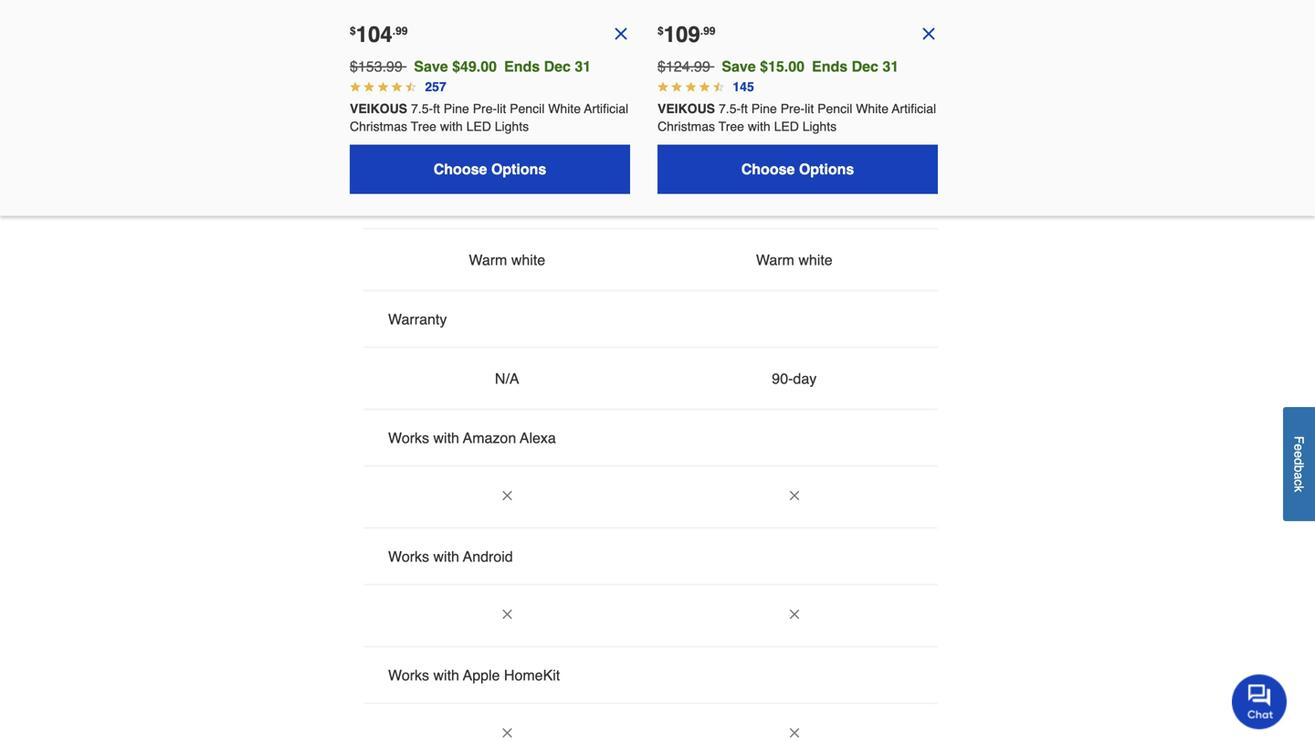 Task type: locate. For each thing, give the bounding box(es) containing it.
0 horizontal spatial veikous
[[350, 101, 407, 116]]

f e e d b a c k button
[[1283, 407, 1315, 521]]

2 pre- from the left
[[781, 101, 805, 116]]

save for 109
[[722, 58, 756, 75]]

2 ends from the left
[[812, 58, 848, 75]]

2 works from the top
[[388, 548, 429, 565]]

1 christmas from the left
[[350, 119, 407, 134]]

. inside $ 104 . 99
[[392, 25, 395, 37]]

0 horizontal spatial ft
[[433, 101, 440, 116]]

save up 145
[[722, 58, 756, 75]]

christmas
[[350, 119, 407, 134], [658, 119, 715, 134]]

1 vertical spatial works
[[388, 548, 429, 565]]

lit down "save $49.00 ends dec 31"
[[497, 101, 506, 116]]

2 christmas from the left
[[658, 119, 715, 134]]

1 white from the left
[[511, 252, 545, 268]]

. for 109
[[700, 25, 703, 37]]

1 save from the left
[[414, 58, 448, 75]]

1 ends from the left
[[504, 58, 540, 75]]

31 for 109
[[883, 58, 899, 75]]

0 horizontal spatial save
[[414, 58, 448, 75]]

save up 257
[[414, 58, 448, 75]]

1 horizontal spatial veikous
[[658, 101, 715, 116]]

2 e from the top
[[1292, 451, 1306, 458]]

99 right "104"
[[395, 25, 408, 37]]

7.5- down 257
[[411, 101, 433, 116]]

1 choose options button from the left
[[350, 145, 630, 194]]

1 artificial from the left
[[584, 101, 628, 116]]

4.5 out of 5 stars image for 1st 4.5 out of 5 stars element from right
[[713, 81, 724, 92]]

0 horizontal spatial 31
[[575, 58, 591, 75]]

lit down save $15.00 ends dec 31
[[805, 101, 814, 116]]

3 works from the top
[[388, 667, 429, 684]]

7.5-ft pine pre-lit pencil white artificial christmas tree with led lights
[[350, 101, 632, 134], [658, 101, 940, 134]]

with left android
[[433, 548, 459, 565]]

pencil
[[510, 101, 545, 116], [817, 101, 852, 116]]

pre- down $15.00
[[781, 101, 805, 116]]

4.5 out of 5 stars image for 7th 4.5 out of 5 stars element from right
[[391, 81, 402, 92]]

tree
[[411, 119, 436, 134], [719, 119, 744, 134]]

1 horizontal spatial 31
[[883, 58, 899, 75]]

2 lights from the left
[[802, 119, 837, 134]]

0 horizontal spatial 7.5-
[[411, 101, 433, 116]]

ends
[[504, 58, 540, 75], [812, 58, 848, 75]]

white down save $15.00 ends dec 31
[[856, 101, 889, 116]]

2 dec from the left
[[852, 58, 878, 75]]

4 4.5 out of 5 stars image from the left
[[658, 81, 668, 92]]

4.5 out of 5 stars image left 257
[[405, 81, 416, 92]]

0 horizontal spatial warm
[[469, 252, 507, 268]]

99 inside $ 109 . 99
[[703, 25, 715, 37]]

1 horizontal spatial lights
[[802, 119, 837, 134]]

0 horizontal spatial white
[[511, 252, 545, 268]]

1 horizontal spatial warm
[[756, 252, 794, 268]]

1 horizontal spatial pre-
[[781, 101, 805, 116]]

1 horizontal spatial ft
[[741, 101, 748, 116]]

1 pencil from the left
[[510, 101, 545, 116]]

1 horizontal spatial save
[[722, 58, 756, 75]]

1 white from the left
[[548, 101, 581, 116]]

dec right $15.00
[[852, 58, 878, 75]]

1 horizontal spatial choose options
[[741, 161, 854, 178]]

works with apple homekit
[[388, 667, 560, 684]]

1 horizontal spatial artificial
[[892, 101, 936, 116]]

pre-
[[473, 101, 497, 116], [781, 101, 805, 116]]

4.5 out of 5 stars image
[[350, 81, 361, 92], [378, 81, 388, 92], [391, 81, 402, 92], [658, 81, 668, 92], [671, 81, 682, 92], [685, 81, 696, 92]]

4.5 out of 5 stars image down the "$153.99"
[[364, 81, 375, 92]]

options
[[491, 161, 546, 178], [799, 161, 854, 178]]

0 horizontal spatial .
[[392, 25, 395, 37]]

145
[[733, 79, 754, 94]]

0 horizontal spatial lights
[[495, 119, 529, 134]]

4.5 out of 5 stars image for 9th 4.5 out of 5 stars element from the right
[[364, 81, 375, 92]]

. inside $ 109 . 99
[[700, 25, 703, 37]]

with for amazon
[[433, 430, 459, 447]]

warm
[[469, 252, 507, 268], [756, 252, 794, 268]]

109
[[664, 22, 700, 47]]

pre- down $49.00
[[473, 101, 497, 116]]

led down $49.00
[[466, 119, 491, 134]]

android
[[463, 548, 513, 565]]

1 horizontal spatial white
[[798, 252, 833, 268]]

2 warm white from the left
[[756, 252, 833, 268]]

choose
[[434, 161, 487, 178], [741, 161, 795, 178]]

0 horizontal spatial white
[[548, 101, 581, 116]]

save
[[414, 58, 448, 75], [722, 58, 756, 75]]

1 horizontal spatial choose
[[741, 161, 795, 178]]

99 right the "109"
[[703, 25, 715, 37]]

1 4.5 out of 5 stars image from the left
[[364, 81, 375, 92]]

0 horizontal spatial pencil
[[510, 101, 545, 116]]

0 horizontal spatial pine
[[444, 101, 469, 116]]

dec for 109
[[852, 58, 878, 75]]

2 . from the left
[[700, 25, 703, 37]]

1 horizontal spatial pencil
[[817, 101, 852, 116]]

99 inside $ 104 . 99
[[395, 25, 408, 37]]

$15.00
[[760, 58, 805, 75]]

no image
[[612, 25, 630, 43], [920, 25, 938, 43], [500, 132, 514, 147], [500, 489, 514, 503], [500, 607, 514, 622], [787, 726, 802, 741]]

ft down 257
[[433, 101, 440, 116]]

1 horizontal spatial 7.5-
[[719, 101, 741, 116]]

pine down 257
[[444, 101, 469, 116]]

. for 104
[[392, 25, 395, 37]]

0 horizontal spatial tree
[[411, 119, 436, 134]]

2 ft from the left
[[741, 101, 748, 116]]

$49.00
[[452, 58, 497, 75]]

3 4.5 out of 5 stars image from the left
[[391, 81, 402, 92]]

$ up the "$153.99"
[[350, 25, 356, 37]]

lights down save $15.00 ends dec 31
[[802, 119, 837, 134]]

pencil down save $15.00 ends dec 31
[[817, 101, 852, 116]]

christmas down $124.99 on the top
[[658, 119, 715, 134]]

save $49.00 ends dec 31
[[414, 58, 591, 75]]

1 choose from the left
[[434, 161, 487, 178]]

1 4.5 out of 5 stars image from the left
[[350, 81, 361, 92]]

white
[[511, 252, 545, 268], [798, 252, 833, 268]]

ends for 104
[[504, 58, 540, 75]]

90-
[[772, 370, 793, 387]]

1 horizontal spatial christmas
[[658, 119, 715, 134]]

choose down 257
[[434, 161, 487, 178]]

choose options
[[434, 161, 546, 178], [741, 161, 854, 178]]

pine
[[444, 101, 469, 116], [751, 101, 777, 116]]

$124.99
[[658, 58, 710, 75]]

no image
[[787, 132, 802, 147], [787, 489, 802, 503], [787, 607, 802, 622], [500, 726, 514, 741]]

1 horizontal spatial 7.5-ft pine pre-lit pencil white artificial christmas tree with led lights
[[658, 101, 940, 134]]

7.5-ft pine pre-lit pencil white artificial christmas tree with led lights down "save $49.00 ends dec 31"
[[350, 101, 632, 134]]

with down 145
[[748, 119, 771, 134]]

1 lit from the left
[[497, 101, 506, 116]]

christmas down the "$153.99"
[[350, 119, 407, 134]]

. up the "$153.99"
[[392, 25, 395, 37]]

2 4.5 out of 5 stars image from the left
[[378, 81, 388, 92]]

works for works with android
[[388, 548, 429, 565]]

veikous
[[350, 101, 407, 116], [658, 101, 715, 116]]

. up $124.99 on the top
[[700, 25, 703, 37]]

1 . from the left
[[392, 25, 395, 37]]

0 horizontal spatial 99
[[395, 25, 408, 37]]

0 horizontal spatial ends
[[504, 58, 540, 75]]

7.5-ft pine pre-lit pencil white artificial christmas tree with led lights down save $15.00 ends dec 31
[[658, 101, 940, 134]]

1 horizontal spatial tree
[[719, 119, 744, 134]]

works left amazon
[[388, 430, 429, 447]]

0 horizontal spatial choose
[[434, 161, 487, 178]]

1 $ from the left
[[350, 25, 356, 37]]

pencil down "save $49.00 ends dec 31"
[[510, 101, 545, 116]]

7 4.5 out of 5 stars element from the left
[[671, 81, 682, 92]]

save $15.00 ends dec 31
[[722, 58, 899, 75]]

1 works from the top
[[388, 430, 429, 447]]

1 horizontal spatial warm white
[[756, 252, 833, 268]]

4.5 out of 5 stars image left 145
[[713, 81, 724, 92]]

1 horizontal spatial $
[[658, 25, 664, 37]]

1 horizontal spatial .
[[700, 25, 703, 37]]

1 horizontal spatial options
[[799, 161, 854, 178]]

with
[[440, 119, 463, 134], [748, 119, 771, 134], [433, 430, 459, 447], [433, 548, 459, 565], [433, 667, 459, 684]]

1 warm from the left
[[469, 252, 507, 268]]

1 horizontal spatial choose options button
[[658, 145, 938, 194]]

257
[[425, 79, 446, 94]]

works left apple at the bottom left of page
[[388, 667, 429, 684]]

0 horizontal spatial artificial
[[584, 101, 628, 116]]

0 vertical spatial works
[[388, 430, 429, 447]]

0 horizontal spatial led
[[466, 119, 491, 134]]

0 horizontal spatial 7.5-ft pine pre-lit pencil white artificial christmas tree with led lights
[[350, 101, 632, 134]]

works left android
[[388, 548, 429, 565]]

ends right $15.00
[[812, 58, 848, 75]]

1 horizontal spatial ends
[[812, 58, 848, 75]]

.
[[392, 25, 395, 37], [700, 25, 703, 37]]

1 99 from the left
[[395, 25, 408, 37]]

2 99 from the left
[[703, 25, 715, 37]]

5 4.5 out of 5 stars element from the left
[[405, 81, 416, 92]]

4.5 out of 5 stars image for fifth 4.5 out of 5 stars element from the right
[[658, 81, 668, 92]]

1 choose options from the left
[[434, 161, 546, 178]]

e up d at the bottom right
[[1292, 444, 1306, 451]]

3 4.5 out of 5 stars element from the left
[[378, 81, 388, 92]]

lit
[[497, 101, 506, 116], [805, 101, 814, 116]]

$ for 104
[[350, 25, 356, 37]]

1 led from the left
[[466, 119, 491, 134]]

99 for 109
[[703, 25, 715, 37]]

3 4.5 out of 5 stars image from the left
[[699, 81, 710, 92]]

1 horizontal spatial pine
[[751, 101, 777, 116]]

1 dec from the left
[[544, 58, 571, 75]]

works with amazon alexa
[[388, 430, 556, 447]]

1 7.5-ft pine pre-lit pencil white artificial christmas tree with led lights from the left
[[350, 101, 632, 134]]

dec right $49.00
[[544, 58, 571, 75]]

artificial
[[584, 101, 628, 116], [892, 101, 936, 116]]

2 4.5 out of 5 stars image from the left
[[405, 81, 416, 92]]

2 7.5-ft pine pre-lit pencil white artificial christmas tree with led lights from the left
[[658, 101, 940, 134]]

e up 'b' at the right bottom of page
[[1292, 451, 1306, 458]]

31
[[575, 58, 591, 75], [883, 58, 899, 75]]

2 choose options button from the left
[[658, 145, 938, 194]]

1 horizontal spatial lit
[[805, 101, 814, 116]]

2 pine from the left
[[751, 101, 777, 116]]

0 horizontal spatial pre-
[[473, 101, 497, 116]]

with left apple at the bottom left of page
[[433, 667, 459, 684]]

7.5-
[[411, 101, 433, 116], [719, 101, 741, 116]]

0 horizontal spatial lit
[[497, 101, 506, 116]]

white
[[548, 101, 581, 116], [856, 101, 889, 116]]

4.5 out of 5 stars image for tenth 4.5 out of 5 stars element from the right
[[350, 81, 361, 92]]

tree down 145
[[719, 119, 744, 134]]

works
[[388, 430, 429, 447], [388, 548, 429, 565], [388, 667, 429, 684]]

veikous down $124.99 on the top
[[658, 101, 715, 116]]

dec
[[544, 58, 571, 75], [852, 58, 878, 75]]

$ for 109
[[658, 25, 664, 37]]

2 7.5- from the left
[[719, 101, 741, 116]]

4.5 out of 5 stars image down $124.99 on the top
[[699, 81, 710, 92]]

2 pencil from the left
[[817, 101, 852, 116]]

99
[[395, 25, 408, 37], [703, 25, 715, 37]]

ft down 145
[[741, 101, 748, 116]]

$ up $124.99 on the top
[[658, 25, 664, 37]]

1 tree from the left
[[411, 119, 436, 134]]

ft
[[433, 101, 440, 116], [741, 101, 748, 116]]

5 4.5 out of 5 stars image from the left
[[671, 81, 682, 92]]

1 horizontal spatial white
[[856, 101, 889, 116]]

2 choose options from the left
[[741, 161, 854, 178]]

2 tree from the left
[[719, 119, 744, 134]]

1 horizontal spatial led
[[774, 119, 799, 134]]

lights down "save $49.00 ends dec 31"
[[495, 119, 529, 134]]

lights
[[495, 119, 529, 134], [802, 119, 837, 134]]

0 horizontal spatial choose options button
[[350, 145, 630, 194]]

$ inside $ 109 . 99
[[658, 25, 664, 37]]

tree down 257
[[411, 119, 436, 134]]

led down $15.00
[[774, 119, 799, 134]]

7.5- down 145
[[719, 101, 741, 116]]

dec for 104
[[544, 58, 571, 75]]

4 4.5 out of 5 stars image from the left
[[713, 81, 724, 92]]

2 vertical spatial works
[[388, 667, 429, 684]]

4.5 out of 5 stars image for fifth 4.5 out of 5 stars element
[[405, 81, 416, 92]]

with left amazon
[[433, 430, 459, 447]]

4.5 out of 5 stars image
[[364, 81, 375, 92], [405, 81, 416, 92], [699, 81, 710, 92], [713, 81, 724, 92]]

$
[[350, 25, 356, 37], [658, 25, 664, 37]]

0 horizontal spatial $
[[350, 25, 356, 37]]

ends right $49.00
[[504, 58, 540, 75]]

warm white
[[469, 252, 545, 268], [756, 252, 833, 268]]

veikous down the "$153.99"
[[350, 101, 407, 116]]

6 4.5 out of 5 stars image from the left
[[685, 81, 696, 92]]

1 31 from the left
[[575, 58, 591, 75]]

0 horizontal spatial dec
[[544, 58, 571, 75]]

b
[[1292, 465, 1306, 472]]

4.5 out of 5 stars image for second 4.5 out of 5 stars element from the right
[[699, 81, 710, 92]]

1 ft from the left
[[433, 101, 440, 116]]

1 warm white from the left
[[469, 252, 545, 268]]

0 horizontal spatial options
[[491, 161, 546, 178]]

0 horizontal spatial christmas
[[350, 119, 407, 134]]

pine down 145
[[751, 101, 777, 116]]

4.5 out of 5 stars element
[[350, 81, 361, 92], [364, 81, 375, 92], [378, 81, 388, 92], [391, 81, 402, 92], [405, 81, 416, 92], [658, 81, 668, 92], [671, 81, 682, 92], [685, 81, 696, 92], [699, 81, 710, 92], [713, 81, 724, 92]]

2 save from the left
[[722, 58, 756, 75]]

day
[[793, 370, 817, 387]]

2 31 from the left
[[883, 58, 899, 75]]

$ inside $ 104 . 99
[[350, 25, 356, 37]]

2 $ from the left
[[658, 25, 664, 37]]

0 horizontal spatial choose options
[[434, 161, 546, 178]]

led
[[466, 119, 491, 134], [774, 119, 799, 134]]

e
[[1292, 444, 1306, 451], [1292, 451, 1306, 458]]

choose down 145
[[741, 161, 795, 178]]

1 horizontal spatial 99
[[703, 25, 715, 37]]

0 horizontal spatial warm white
[[469, 252, 545, 268]]

choose options button
[[350, 145, 630, 194], [658, 145, 938, 194]]

white down "save $49.00 ends dec 31"
[[548, 101, 581, 116]]

1 horizontal spatial dec
[[852, 58, 878, 75]]



Task type: describe. For each thing, give the bounding box(es) containing it.
4 4.5 out of 5 stars element from the left
[[391, 81, 402, 92]]

ends for 109
[[812, 58, 848, 75]]

2 white from the left
[[856, 101, 889, 116]]

4.5 out of 5 stars image for eighth 4.5 out of 5 stars element
[[685, 81, 696, 92]]

works for works with amazon alexa
[[388, 430, 429, 447]]

10 4.5 out of 5 stars element from the left
[[713, 81, 724, 92]]

$153.99
[[350, 58, 403, 75]]

d
[[1292, 458, 1306, 465]]

2 artificial from the left
[[892, 101, 936, 116]]

2 choose from the left
[[741, 161, 795, 178]]

c
[[1292, 480, 1306, 486]]

with down 257
[[440, 119, 463, 134]]

k
[[1292, 486, 1306, 492]]

31 for 104
[[575, 58, 591, 75]]

99 for 104
[[395, 25, 408, 37]]

2 led from the left
[[774, 119, 799, 134]]

save for 104
[[414, 58, 448, 75]]

apple
[[463, 667, 500, 684]]

1 pre- from the left
[[473, 101, 497, 116]]

warranty
[[388, 311, 447, 328]]

amazon
[[463, 430, 516, 447]]

homekit
[[504, 667, 560, 684]]

works with android
[[388, 548, 513, 565]]

2 options from the left
[[799, 161, 854, 178]]

alexa
[[520, 430, 556, 447]]

works for works with apple homekit
[[388, 667, 429, 684]]

1 e from the top
[[1292, 444, 1306, 451]]

8 4.5 out of 5 stars element from the left
[[685, 81, 696, 92]]

1 options from the left
[[491, 161, 546, 178]]

$ 109 . 99
[[658, 22, 715, 47]]

2 white from the left
[[798, 252, 833, 268]]

with for apple
[[433, 667, 459, 684]]

f
[[1292, 436, 1306, 444]]

104
[[356, 22, 392, 47]]

2 4.5 out of 5 stars element from the left
[[364, 81, 375, 92]]

1 7.5- from the left
[[411, 101, 433, 116]]

2 veikous from the left
[[658, 101, 715, 116]]

f e e d b a c k
[[1292, 436, 1306, 492]]

with for android
[[433, 548, 459, 565]]

chat invite button image
[[1232, 674, 1288, 730]]

2 lit from the left
[[805, 101, 814, 116]]

a
[[1292, 472, 1306, 480]]

1 veikous from the left
[[350, 101, 407, 116]]

1 4.5 out of 5 stars element from the left
[[350, 81, 361, 92]]

4.5 out of 5 stars image for 3rd 4.5 out of 5 stars element from left
[[378, 81, 388, 92]]

1 pine from the left
[[444, 101, 469, 116]]

$ 104 . 99
[[350, 22, 408, 47]]

1 lights from the left
[[495, 119, 529, 134]]

n/a
[[495, 370, 519, 387]]

4.5 out of 5 stars image for 4th 4.5 out of 5 stars element from the right
[[671, 81, 682, 92]]

9 4.5 out of 5 stars element from the left
[[699, 81, 710, 92]]

90-day
[[772, 370, 817, 387]]

2 warm from the left
[[756, 252, 794, 268]]

6 4.5 out of 5 stars element from the left
[[658, 81, 668, 92]]



Task type: vqa. For each thing, say whether or not it's contained in the screenshot.
k
yes



